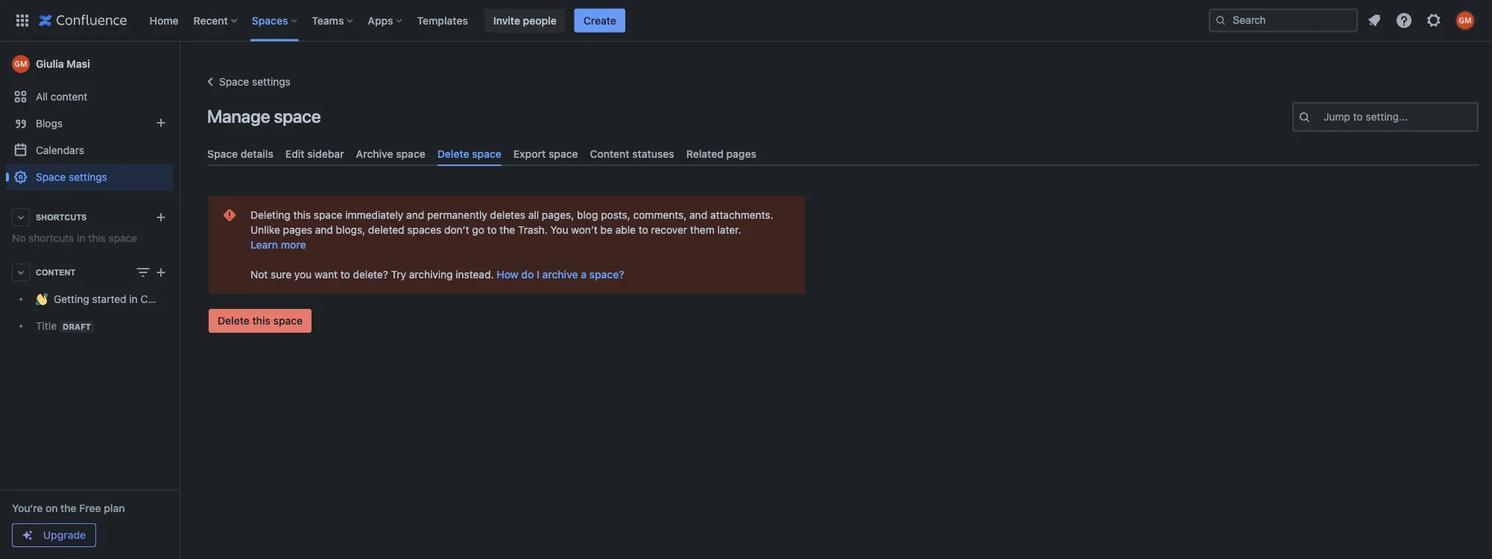 Task type: locate. For each thing, give the bounding box(es) containing it.
manage space
[[207, 106, 321, 127]]

appswitcher icon image
[[13, 12, 31, 29]]

1 vertical spatial settings
[[69, 171, 107, 183]]

the
[[500, 224, 515, 236], [61, 503, 77, 515]]

0 horizontal spatial space settings
[[36, 171, 107, 183]]

sure
[[271, 269, 291, 281]]

tree
[[6, 286, 195, 340]]

1 horizontal spatial in
[[129, 293, 138, 306]]

in
[[77, 232, 85, 244], [129, 293, 138, 306]]

instead.
[[456, 269, 494, 281]]

spaces
[[407, 224, 441, 236]]

export
[[513, 148, 546, 160]]

setting...
[[1366, 111, 1408, 123]]

1 vertical spatial this
[[88, 232, 106, 244]]

delete for delete this space
[[218, 315, 250, 327]]

1 horizontal spatial content
[[590, 148, 629, 160]]

space
[[219, 76, 249, 88], [207, 148, 238, 160], [36, 171, 66, 183]]

the right the on
[[61, 503, 77, 515]]

don't
[[444, 224, 469, 236]]

0 vertical spatial the
[[500, 224, 515, 236]]

blogs,
[[336, 224, 365, 236]]

space down calendars
[[36, 171, 66, 183]]

0 vertical spatial content
[[590, 148, 629, 160]]

permanently
[[427, 209, 487, 221]]

2 vertical spatial this
[[252, 315, 270, 327]]

1 horizontal spatial the
[[500, 224, 515, 236]]

space left details
[[207, 148, 238, 160]]

pages right related
[[726, 148, 756, 160]]

archive space link
[[350, 142, 431, 166]]

1 horizontal spatial settings
[[252, 76, 291, 88]]

this inside deleting this space immediately and permanently deletes all pages, blog posts, comments, and attachments. unlike pages and blogs, deleted spaces don't go to the trash. you won't be able to recover them later. learn more
[[293, 209, 311, 221]]

space settings inside space element
[[36, 171, 107, 183]]

archive space
[[356, 148, 425, 160]]

pages
[[726, 148, 756, 160], [283, 224, 312, 236]]

this down shortcuts dropdown button
[[88, 232, 106, 244]]

0 vertical spatial settings
[[252, 76, 291, 88]]

content inside dropdown button
[[36, 268, 75, 277]]

to right the want
[[340, 269, 350, 281]]

in for started
[[129, 293, 138, 306]]

space settings link down calendars
[[6, 164, 173, 191]]

space settings link up manage
[[201, 73, 291, 91]]

content for content statuses
[[590, 148, 629, 160]]

0 horizontal spatial in
[[77, 232, 85, 244]]

manage
[[207, 106, 270, 127]]

masi
[[67, 58, 90, 70]]

0 horizontal spatial space settings link
[[6, 164, 173, 191]]

space?
[[589, 269, 624, 281]]

blogs
[[36, 117, 63, 130]]

1 vertical spatial pages
[[283, 224, 312, 236]]

deleting
[[250, 209, 290, 221]]

invite people button
[[484, 9, 565, 32]]

delete for delete space
[[437, 148, 469, 160]]

spaces
[[252, 14, 288, 26]]

collapse sidebar image
[[162, 49, 195, 79]]

space inside deleting this space immediately and permanently deletes all pages, blog posts, comments, and attachments. unlike pages and blogs, deleted spaces don't go to the trash. you won't be able to recover them later. learn more
[[314, 209, 342, 221]]

content statuses link
[[584, 142, 680, 166]]

space settings link inside space element
[[6, 164, 173, 191]]

sidebar
[[307, 148, 344, 160]]

tab list containing space details
[[201, 142, 1485, 166]]

this
[[293, 209, 311, 221], [88, 232, 106, 244], [252, 315, 270, 327]]

shortcuts button
[[6, 204, 173, 231]]

delete inside button
[[218, 315, 250, 327]]

teams button
[[307, 9, 359, 32]]

in down shortcuts dropdown button
[[77, 232, 85, 244]]

banner containing home
[[0, 0, 1492, 42]]

pages up more
[[283, 224, 312, 236]]

0 horizontal spatial content
[[36, 268, 75, 277]]

1 horizontal spatial pages
[[726, 148, 756, 160]]

the inside space element
[[61, 503, 77, 515]]

1 horizontal spatial space settings link
[[201, 73, 291, 91]]

content statuses
[[590, 148, 674, 160]]

and up them
[[689, 209, 707, 221]]

space down sure
[[273, 315, 303, 327]]

1 horizontal spatial this
[[252, 315, 270, 327]]

1 horizontal spatial and
[[406, 209, 424, 221]]

space up manage
[[219, 76, 249, 88]]

settings up the manage space
[[252, 76, 291, 88]]

0 vertical spatial this
[[293, 209, 311, 221]]

calendars
[[36, 144, 84, 157]]

blog
[[577, 209, 598, 221]]

this up more
[[293, 209, 311, 221]]

not
[[250, 269, 268, 281]]

0 horizontal spatial the
[[61, 503, 77, 515]]

calendars link
[[6, 137, 173, 164]]

jump
[[1324, 111, 1350, 123]]

delete?
[[353, 269, 388, 281]]

content up getting on the left bottom of the page
[[36, 268, 75, 277]]

2 horizontal spatial and
[[689, 209, 707, 221]]

1 horizontal spatial space settings
[[219, 76, 291, 88]]

this inside space element
[[88, 232, 106, 244]]

and
[[406, 209, 424, 221], [689, 209, 707, 221], [315, 224, 333, 236]]

related pages link
[[680, 142, 762, 166]]

space settings down calendars
[[36, 171, 107, 183]]

this down not
[[252, 315, 270, 327]]

more
[[281, 239, 306, 251]]

delete space link
[[431, 142, 507, 166]]

banner
[[0, 0, 1492, 42]]

to right jump
[[1353, 111, 1363, 123]]

delete space
[[437, 148, 501, 160]]

this inside button
[[252, 315, 270, 327]]

recover
[[651, 224, 687, 236]]

2 horizontal spatial this
[[293, 209, 311, 221]]

0 vertical spatial in
[[77, 232, 85, 244]]

in right started
[[129, 293, 138, 306]]

title
[[36, 320, 57, 332]]

space settings
[[219, 76, 291, 88], [36, 171, 107, 183]]

content left statuses
[[590, 148, 629, 160]]

1 vertical spatial space settings link
[[6, 164, 173, 191]]

apps
[[368, 14, 393, 26]]

delete this space button
[[209, 309, 312, 333]]

space settings up the manage space
[[219, 76, 291, 88]]

1 vertical spatial the
[[61, 503, 77, 515]]

how do i archive a space? button
[[497, 268, 624, 283]]

content inside tab list
[[590, 148, 629, 160]]

archive
[[542, 269, 578, 281]]

invite people
[[493, 14, 557, 26]]

giulia masi
[[36, 58, 90, 70]]

templates
[[417, 14, 468, 26]]

2 vertical spatial space
[[36, 171, 66, 183]]

create a page image
[[152, 264, 170, 282]]

getting started in confluence
[[54, 293, 195, 306]]

settings down calendars link
[[69, 171, 107, 183]]

0 horizontal spatial delete
[[218, 315, 250, 327]]

all
[[36, 91, 48, 103]]

space up blogs,
[[314, 209, 342, 221]]

pages inside deleting this space immediately and permanently deletes all pages, blog posts, comments, and attachments. unlike pages and blogs, deleted spaces don't go to the trash. you won't be able to recover them later. learn more
[[283, 224, 312, 236]]

0 horizontal spatial this
[[88, 232, 106, 244]]

0 horizontal spatial settings
[[69, 171, 107, 183]]

apps button
[[363, 9, 408, 32]]

1 vertical spatial content
[[36, 268, 75, 277]]

Search settings text field
[[1324, 110, 1326, 124]]

confluence image
[[39, 12, 127, 29], [39, 12, 127, 29]]

giulia masi link
[[6, 49, 173, 79]]

delete inside tab list
[[437, 148, 469, 160]]

statuses
[[632, 148, 674, 160]]

space details
[[207, 148, 273, 160]]

free
[[79, 503, 101, 515]]

space
[[274, 106, 321, 127], [396, 148, 425, 160], [472, 148, 501, 160], [549, 148, 578, 160], [314, 209, 342, 221], [108, 232, 137, 244], [273, 315, 303, 327]]

tree containing getting started in confluence
[[6, 286, 195, 340]]

edit sidebar link
[[279, 142, 350, 166]]

able
[[615, 224, 636, 236]]

delete
[[437, 148, 469, 160], [218, 315, 250, 327]]

0 horizontal spatial pages
[[283, 224, 312, 236]]

1 horizontal spatial delete
[[437, 148, 469, 160]]

tab list
[[201, 142, 1485, 166]]

1 vertical spatial space settings
[[36, 171, 107, 183]]

templates link
[[413, 9, 472, 32]]

space left export at the left of page
[[472, 148, 501, 160]]

upgrade
[[43, 530, 86, 542]]

and left blogs,
[[315, 224, 333, 236]]

tree inside space element
[[6, 286, 195, 340]]

this for delete
[[252, 315, 270, 327]]

0 vertical spatial delete
[[437, 148, 469, 160]]

started
[[92, 293, 126, 306]]

later.
[[717, 224, 741, 236]]

1 vertical spatial delete
[[218, 315, 250, 327]]

in for shortcuts
[[77, 232, 85, 244]]

and up spaces
[[406, 209, 424, 221]]

the down deletes
[[500, 224, 515, 236]]

Search field
[[1209, 9, 1358, 32]]

unlike
[[250, 224, 280, 236]]

space settings link
[[201, 73, 291, 91], [6, 164, 173, 191]]

1 vertical spatial in
[[129, 293, 138, 306]]

archive
[[356, 148, 393, 160]]



Task type: vqa. For each thing, say whether or not it's contained in the screenshot.
the Issue types
no



Task type: describe. For each thing, give the bounding box(es) containing it.
space inside button
[[273, 315, 303, 327]]

you're
[[12, 503, 43, 515]]

0 vertical spatial space settings link
[[201, 73, 291, 91]]

edit
[[285, 148, 305, 160]]

space right export at the left of page
[[549, 148, 578, 160]]

comments,
[[633, 209, 687, 221]]

settings icon image
[[1425, 12, 1443, 29]]

content button
[[6, 259, 173, 286]]

upgrade button
[[13, 525, 95, 547]]

recent button
[[189, 9, 243, 32]]

go
[[472, 224, 484, 236]]

edit sidebar
[[285, 148, 344, 160]]

space element
[[0, 42, 195, 560]]

immediately
[[345, 209, 403, 221]]

i
[[537, 269, 539, 281]]

create link
[[574, 9, 625, 32]]

content
[[51, 91, 87, 103]]

0 horizontal spatial and
[[315, 224, 333, 236]]

add shortcut image
[[152, 209, 170, 227]]

deleting this space immediately and permanently deletes all pages, blog posts, comments, and attachments. unlike pages and blogs, deleted spaces don't go to the trash. you won't be able to recover them later. learn more
[[250, 209, 773, 251]]

getting started in confluence link
[[6, 286, 195, 313]]

trash.
[[518, 224, 548, 236]]

space down shortcuts dropdown button
[[108, 232, 137, 244]]

be
[[600, 224, 613, 236]]

spaces button
[[247, 9, 303, 32]]

no
[[12, 232, 26, 244]]

blogs link
[[6, 110, 173, 137]]

them
[[690, 224, 715, 236]]

giulia
[[36, 58, 64, 70]]

to right able
[[639, 224, 648, 236]]

search image
[[1215, 15, 1227, 26]]

want
[[315, 269, 338, 281]]

posts,
[[601, 209, 630, 221]]

learn more button
[[250, 238, 306, 253]]

getting
[[54, 293, 89, 306]]

help icon image
[[1395, 12, 1413, 29]]

on
[[45, 503, 58, 515]]

related
[[686, 148, 724, 160]]

premium image
[[22, 530, 34, 542]]

related pages
[[686, 148, 756, 160]]

deletes
[[490, 209, 525, 221]]

space up edit
[[274, 106, 321, 127]]

change view image
[[134, 264, 152, 282]]

teams
[[312, 14, 344, 26]]

shortcuts
[[36, 213, 87, 222]]

create
[[583, 14, 616, 26]]

try
[[391, 269, 406, 281]]

title draft
[[36, 320, 91, 332]]

settings inside space element
[[69, 171, 107, 183]]

this for deleting
[[293, 209, 311, 221]]

no shortcuts in this space
[[12, 232, 137, 244]]

0 vertical spatial pages
[[726, 148, 756, 160]]

recent
[[193, 14, 228, 26]]

not sure you want to delete? try archiving instead. how do i archive a space?
[[250, 269, 624, 281]]

1 vertical spatial space
[[207, 148, 238, 160]]

home
[[149, 14, 179, 26]]

do
[[521, 269, 534, 281]]

plan
[[104, 503, 125, 515]]

export space link
[[507, 142, 584, 166]]

space details link
[[201, 142, 279, 166]]

space right archive
[[396, 148, 425, 160]]

notification icon image
[[1365, 12, 1383, 29]]

export space
[[513, 148, 578, 160]]

details
[[241, 148, 273, 160]]

pages,
[[542, 209, 574, 221]]

all content
[[36, 91, 87, 103]]

archiving
[[409, 269, 453, 281]]

deleted
[[368, 224, 404, 236]]

you
[[550, 224, 568, 236]]

confluence
[[140, 293, 195, 306]]

content for content
[[36, 268, 75, 277]]

how
[[497, 269, 519, 281]]

you're on the free plan
[[12, 503, 125, 515]]

the inside deleting this space immediately and permanently deletes all pages, blog posts, comments, and attachments. unlike pages and blogs, deleted spaces don't go to the trash. you won't be able to recover them later. learn more
[[500, 224, 515, 236]]

to right the go
[[487, 224, 497, 236]]

people
[[523, 14, 557, 26]]

home link
[[145, 9, 183, 32]]

0 vertical spatial space
[[219, 76, 249, 88]]

invite
[[493, 14, 520, 26]]

delete this space
[[218, 315, 303, 327]]

global element
[[9, 0, 1206, 41]]

0 vertical spatial space settings
[[219, 76, 291, 88]]

create a blog image
[[152, 114, 170, 132]]

won't
[[571, 224, 598, 236]]



